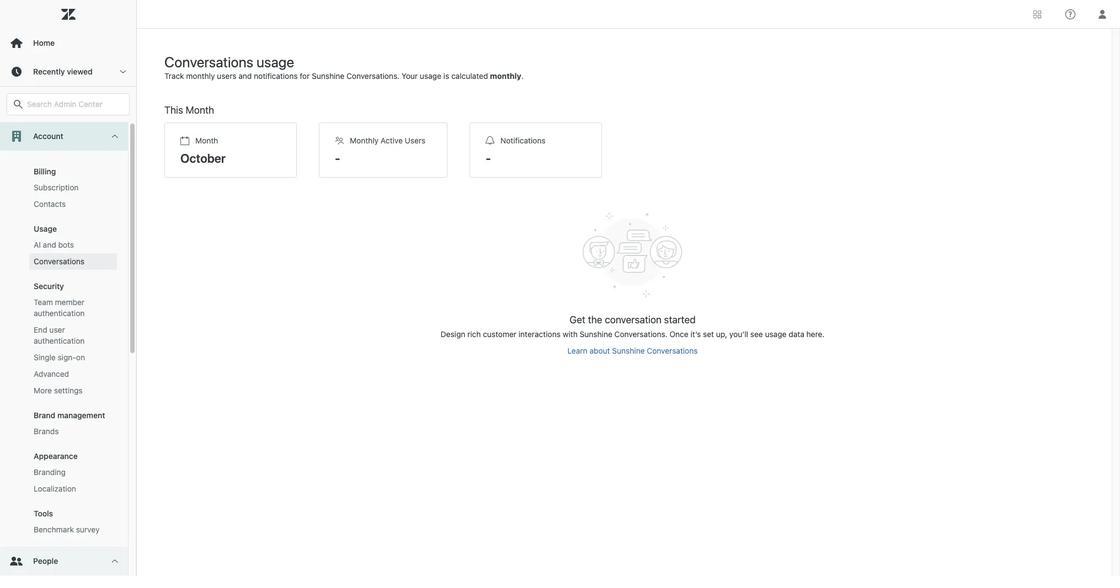 Task type: vqa. For each thing, say whether or not it's contained in the screenshot.
Tools
yes



Task type: locate. For each thing, give the bounding box(es) containing it.
ai and bots link
[[29, 237, 117, 253]]

tree item containing account
[[0, 122, 128, 547]]

advanced
[[34, 369, 69, 379]]

management
[[57, 411, 105, 420]]

contacts link
[[29, 196, 117, 213]]

contacts
[[34, 199, 66, 209]]

billing
[[34, 167, 56, 176]]

0 vertical spatial authentication
[[34, 309, 85, 318]]

team member authentication element
[[34, 297, 113, 319]]

tree item
[[0, 122, 128, 547]]

account group
[[0, 151, 128, 547]]

1 vertical spatial authentication
[[34, 336, 85, 346]]

user menu image
[[1096, 7, 1110, 21]]

benchmark
[[34, 525, 74, 534]]

member
[[55, 298, 84, 307]]

authentication for user
[[34, 336, 85, 346]]

tree containing account
[[0, 122, 136, 576]]

single sign-on
[[34, 353, 85, 362]]

more
[[34, 386, 52, 395]]

tools
[[34, 509, 53, 518]]

zendesk products image
[[1034, 10, 1042, 18]]

2 authentication from the top
[[34, 336, 85, 346]]

ai and bots element
[[34, 240, 74, 251]]

end user authentication link
[[29, 322, 117, 349]]

ai and bots
[[34, 240, 74, 250]]

end
[[34, 325, 47, 335]]

1 authentication from the top
[[34, 309, 85, 318]]

team member authentication link
[[29, 294, 117, 322]]

authentication down user
[[34, 336, 85, 346]]

conversations
[[34, 257, 85, 266]]

authentication inside end user authentication element
[[34, 336, 85, 346]]

end user authentication element
[[34, 325, 113, 347]]

Search Admin Center field
[[27, 99, 123, 109]]

benchmark survey link
[[29, 522, 117, 538]]

brand management
[[34, 411, 105, 420]]

people
[[33, 556, 58, 566]]

brand
[[34, 411, 55, 420]]

authentication
[[34, 309, 85, 318], [34, 336, 85, 346]]

tree
[[0, 122, 136, 576]]

advanced element
[[34, 369, 69, 380]]

team
[[34, 298, 53, 307]]

benchmark survey element
[[34, 524, 100, 535]]

end user authentication
[[34, 325, 85, 346]]

tools element
[[34, 509, 53, 518]]

single sign-on element
[[34, 352, 85, 363]]

tree inside primary element
[[0, 122, 136, 576]]

None search field
[[1, 93, 135, 115]]

help image
[[1066, 9, 1076, 19]]

advanced link
[[29, 366, 117, 383]]

authentication inside team member authentication element
[[34, 309, 85, 318]]

branding link
[[29, 464, 117, 481]]

single
[[34, 353, 56, 362]]

settings
[[54, 386, 83, 395]]

usage element
[[34, 224, 57, 234]]

billing element
[[34, 167, 56, 176]]

primary element
[[0, 0, 137, 576]]

authentication down member
[[34, 309, 85, 318]]



Task type: describe. For each thing, give the bounding box(es) containing it.
ai
[[34, 240, 41, 250]]

brand management element
[[34, 411, 105, 420]]

branding element
[[34, 467, 66, 478]]

user
[[49, 325, 65, 335]]

appearance element
[[34, 452, 78, 461]]

bots
[[58, 240, 74, 250]]

usage
[[34, 224, 57, 234]]

branding
[[34, 468, 66, 477]]

appearance
[[34, 452, 78, 461]]

tree item inside tree
[[0, 122, 128, 547]]

recently
[[33, 67, 65, 76]]

account button
[[0, 122, 128, 151]]

recently viewed
[[33, 67, 93, 76]]

home button
[[0, 29, 136, 57]]

subscription element
[[34, 182, 79, 193]]

viewed
[[67, 67, 93, 76]]

people button
[[0, 547, 128, 576]]

authentication for member
[[34, 309, 85, 318]]

security element
[[34, 282, 64, 291]]

and
[[43, 240, 56, 250]]

recently viewed button
[[0, 57, 136, 86]]

localization element
[[34, 484, 76, 495]]

brands
[[34, 427, 59, 436]]

benchmark survey
[[34, 525, 100, 534]]

brands element
[[34, 426, 59, 437]]

team member authentication
[[34, 298, 85, 318]]

sign-
[[58, 353, 76, 362]]

contacts element
[[34, 199, 66, 210]]

conversations element
[[34, 256, 85, 267]]

more settings element
[[34, 385, 83, 396]]

on
[[76, 353, 85, 362]]

brands link
[[29, 423, 117, 440]]

single sign-on link
[[29, 349, 117, 366]]

security
[[34, 282, 64, 291]]

localization link
[[29, 481, 117, 497]]

home
[[33, 38, 55, 47]]

subscription link
[[29, 179, 117, 196]]

survey
[[76, 525, 100, 534]]

more settings
[[34, 386, 83, 395]]

more settings link
[[29, 383, 117, 399]]

account
[[33, 131, 63, 141]]

none search field inside primary element
[[1, 93, 135, 115]]

conversations link
[[29, 253, 117, 270]]

subscription
[[34, 183, 79, 192]]

localization
[[34, 484, 76, 494]]



